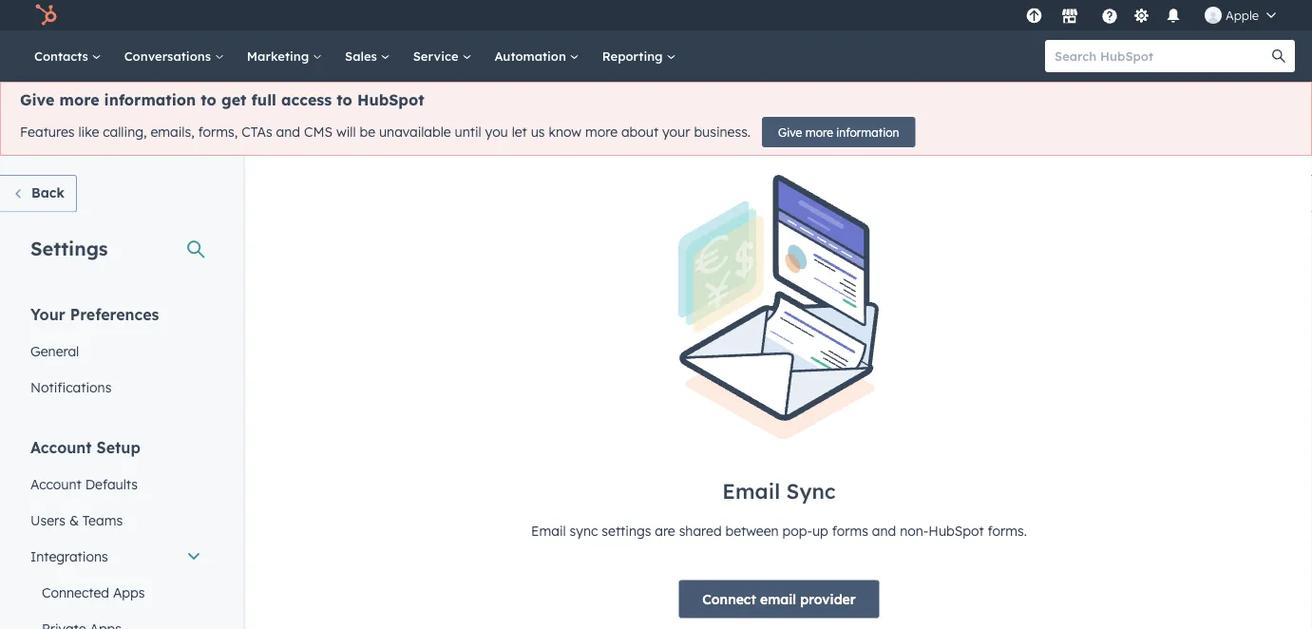 Task type: describe. For each thing, give the bounding box(es) containing it.
like
[[78, 124, 99, 140]]

1 to from the left
[[201, 90, 217, 109]]

apps
[[113, 584, 145, 601]]

teams
[[83, 512, 123, 528]]

give for give more information to get full access to hubspot
[[20, 90, 55, 109]]

defaults
[[85, 476, 138, 492]]

pop-
[[783, 522, 812, 539]]

users & teams link
[[19, 502, 213, 538]]

1 horizontal spatial more
[[585, 124, 618, 140]]

back
[[31, 184, 65, 201]]

conversations link
[[113, 30, 235, 82]]

email for email sync settings are shared between pop-up forms and non-hubspot forms.
[[531, 522, 566, 539]]

users
[[30, 512, 66, 528]]

connect email provider button
[[679, 580, 880, 618]]

give more information
[[778, 125, 899, 139]]

apple
[[1226, 7, 1259, 23]]

until
[[455, 124, 481, 140]]

sync
[[570, 522, 598, 539]]

give more information to get full access to hubspot
[[20, 90, 424, 109]]

will
[[336, 124, 356, 140]]

bob builder image
[[1205, 7, 1222, 24]]

are
[[655, 522, 675, 539]]

contacts link
[[23, 30, 113, 82]]

be
[[360, 124, 375, 140]]

sync
[[786, 478, 836, 504]]

0 horizontal spatial and
[[276, 124, 300, 140]]

connected apps
[[42, 584, 145, 601]]

account for account defaults
[[30, 476, 82, 492]]

get
[[221, 90, 247, 109]]

more for give more information to get full access to hubspot
[[59, 90, 99, 109]]

let
[[512, 124, 527, 140]]

your
[[662, 124, 690, 140]]

forms,
[[198, 124, 238, 140]]

features like calling, emails, forms, ctas and cms will be unavailable until you let us know more about your business.
[[20, 124, 751, 140]]

sales link
[[334, 30, 402, 82]]

give more information link
[[762, 117, 916, 147]]

automation
[[495, 48, 570, 64]]

reporting
[[602, 48, 667, 64]]

account for account setup
[[30, 438, 92, 457]]

unavailable
[[379, 124, 451, 140]]

forms
[[832, 522, 869, 539]]

account defaults
[[30, 476, 138, 492]]

users & teams
[[30, 512, 123, 528]]

automation link
[[483, 30, 591, 82]]

shared
[[679, 522, 722, 539]]

apple button
[[1194, 0, 1288, 30]]

marketing link
[[235, 30, 334, 82]]

non-
[[900, 522, 929, 539]]

preferences
[[70, 305, 159, 324]]

hubspot image
[[34, 4, 57, 27]]

forms.
[[988, 522, 1027, 539]]

notifications
[[30, 379, 112, 395]]

us
[[531, 124, 545, 140]]

you
[[485, 124, 508, 140]]

settings
[[602, 522, 651, 539]]

search image
[[1272, 49, 1286, 63]]

email
[[760, 590, 797, 607]]

marketplaces image
[[1061, 9, 1079, 26]]

settings link
[[1130, 5, 1154, 25]]



Task type: vqa. For each thing, say whether or not it's contained in the screenshot.
banner
no



Task type: locate. For each thing, give the bounding box(es) containing it.
contacts
[[34, 48, 92, 64]]

give for give more information
[[778, 125, 802, 139]]

help button
[[1094, 0, 1126, 30]]

give right business.
[[778, 125, 802, 139]]

and left cms
[[276, 124, 300, 140]]

settings
[[30, 236, 108, 260]]

0 horizontal spatial more
[[59, 90, 99, 109]]

email left sync
[[531, 522, 566, 539]]

settings image
[[1133, 8, 1150, 25]]

2 to from the left
[[337, 90, 352, 109]]

hubspot up features like calling, emails, forms, ctas and cms will be unavailable until you let us know more about your business.
[[357, 90, 424, 109]]

up
[[812, 522, 829, 539]]

0 vertical spatial hubspot
[[357, 90, 424, 109]]

your
[[30, 305, 65, 324]]

1 account from the top
[[30, 438, 92, 457]]

email for email sync
[[722, 478, 780, 504]]

1 vertical spatial information
[[837, 125, 899, 139]]

information for give more information to get full access to hubspot
[[104, 90, 196, 109]]

more for give more information
[[806, 125, 833, 139]]

connected
[[42, 584, 109, 601]]

hubspot left "forms."
[[929, 522, 984, 539]]

full
[[251, 90, 276, 109]]

account up account defaults
[[30, 438, 92, 457]]

notifications image
[[1165, 9, 1182, 26]]

apple menu
[[1021, 0, 1290, 30]]

back link
[[0, 175, 77, 212]]

business.
[[694, 124, 751, 140]]

hubspot
[[357, 90, 424, 109], [929, 522, 984, 539]]

account up users
[[30, 476, 82, 492]]

0 horizontal spatial information
[[104, 90, 196, 109]]

email
[[722, 478, 780, 504], [531, 522, 566, 539]]

2 horizontal spatial more
[[806, 125, 833, 139]]

upgrade link
[[1023, 5, 1046, 25]]

help image
[[1101, 9, 1118, 26]]

Search HubSpot search field
[[1045, 40, 1278, 72]]

more
[[59, 90, 99, 109], [585, 124, 618, 140], [806, 125, 833, 139]]

calling,
[[103, 124, 147, 140]]

1 horizontal spatial hubspot
[[929, 522, 984, 539]]

and left non-
[[872, 522, 896, 539]]

1 vertical spatial hubspot
[[929, 522, 984, 539]]

setup
[[96, 438, 140, 457]]

1 vertical spatial give
[[778, 125, 802, 139]]

0 horizontal spatial to
[[201, 90, 217, 109]]

information for give more information
[[837, 125, 899, 139]]

notifications link
[[19, 369, 213, 405]]

0 horizontal spatial give
[[20, 90, 55, 109]]

service link
[[402, 30, 483, 82]]

to
[[201, 90, 217, 109], [337, 90, 352, 109]]

upgrade image
[[1026, 8, 1043, 25]]

account defaults link
[[19, 466, 213, 502]]

0 vertical spatial information
[[104, 90, 196, 109]]

cms
[[304, 124, 333, 140]]

your preferences element
[[19, 304, 213, 405]]

connect email provider
[[703, 590, 856, 607]]

emails,
[[151, 124, 194, 140]]

notifications button
[[1157, 0, 1190, 30]]

between
[[726, 522, 779, 539]]

1 horizontal spatial give
[[778, 125, 802, 139]]

and
[[276, 124, 300, 140], [872, 522, 896, 539]]

account setup
[[30, 438, 140, 457]]

integrations button
[[19, 538, 213, 574]]

marketing
[[247, 48, 313, 64]]

0 vertical spatial and
[[276, 124, 300, 140]]

conversations
[[124, 48, 215, 64]]

account setup element
[[19, 437, 213, 629]]

give
[[20, 90, 55, 109], [778, 125, 802, 139]]

connected apps link
[[19, 574, 213, 611]]

marketplaces button
[[1050, 0, 1090, 30]]

&
[[69, 512, 79, 528]]

0 vertical spatial give
[[20, 90, 55, 109]]

know
[[549, 124, 582, 140]]

reporting link
[[591, 30, 688, 82]]

email sync settings are shared between pop-up forms and non-hubspot forms.
[[531, 522, 1027, 539]]

1 horizontal spatial information
[[837, 125, 899, 139]]

0 vertical spatial email
[[722, 478, 780, 504]]

to up 'will'
[[337, 90, 352, 109]]

service
[[413, 48, 462, 64]]

search button
[[1263, 40, 1295, 72]]

to left get
[[201, 90, 217, 109]]

general
[[30, 343, 79, 359]]

connect
[[703, 590, 756, 607]]

2 account from the top
[[30, 476, 82, 492]]

integrations
[[30, 548, 108, 564]]

1 horizontal spatial to
[[337, 90, 352, 109]]

1 vertical spatial email
[[531, 522, 566, 539]]

about
[[621, 124, 659, 140]]

1 vertical spatial account
[[30, 476, 82, 492]]

give up features
[[20, 90, 55, 109]]

provider
[[800, 590, 856, 607]]

0 vertical spatial account
[[30, 438, 92, 457]]

features
[[20, 124, 75, 140]]

your preferences
[[30, 305, 159, 324]]

1 horizontal spatial and
[[872, 522, 896, 539]]

general link
[[19, 333, 213, 369]]

email sync
[[722, 478, 836, 504]]

ctas
[[242, 124, 272, 140]]

email up the between at the right bottom of page
[[722, 478, 780, 504]]

information
[[104, 90, 196, 109], [837, 125, 899, 139]]

sales
[[345, 48, 381, 64]]

0 horizontal spatial hubspot
[[357, 90, 424, 109]]

access
[[281, 90, 332, 109]]

account
[[30, 438, 92, 457], [30, 476, 82, 492]]

1 vertical spatial and
[[872, 522, 896, 539]]

1 horizontal spatial email
[[722, 478, 780, 504]]

hubspot link
[[23, 4, 71, 27]]

0 horizontal spatial email
[[531, 522, 566, 539]]



